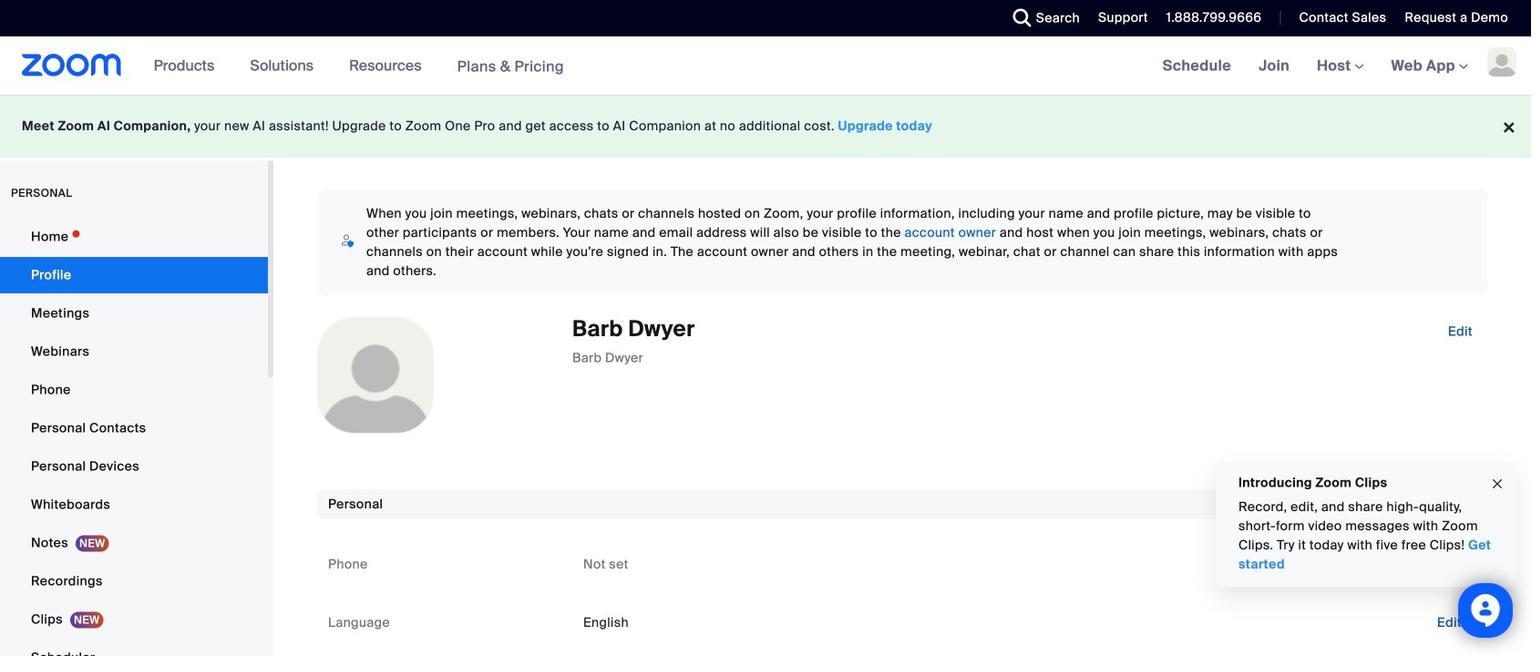 Task type: locate. For each thing, give the bounding box(es) containing it.
product information navigation
[[140, 36, 578, 96]]

personal menu menu
[[0, 219, 268, 656]]

banner
[[0, 36, 1532, 96]]

meetings navigation
[[1149, 36, 1532, 96]]

close image
[[1491, 474, 1505, 495]]

zoom logo image
[[22, 54, 122, 77]]

footer
[[0, 95, 1532, 158]]



Task type: vqa. For each thing, say whether or not it's contained in the screenshot.
(such
no



Task type: describe. For each thing, give the bounding box(es) containing it.
edit user photo image
[[361, 367, 390, 384]]

profile picture image
[[1488, 47, 1517, 77]]

user photo image
[[318, 318, 433, 433]]



